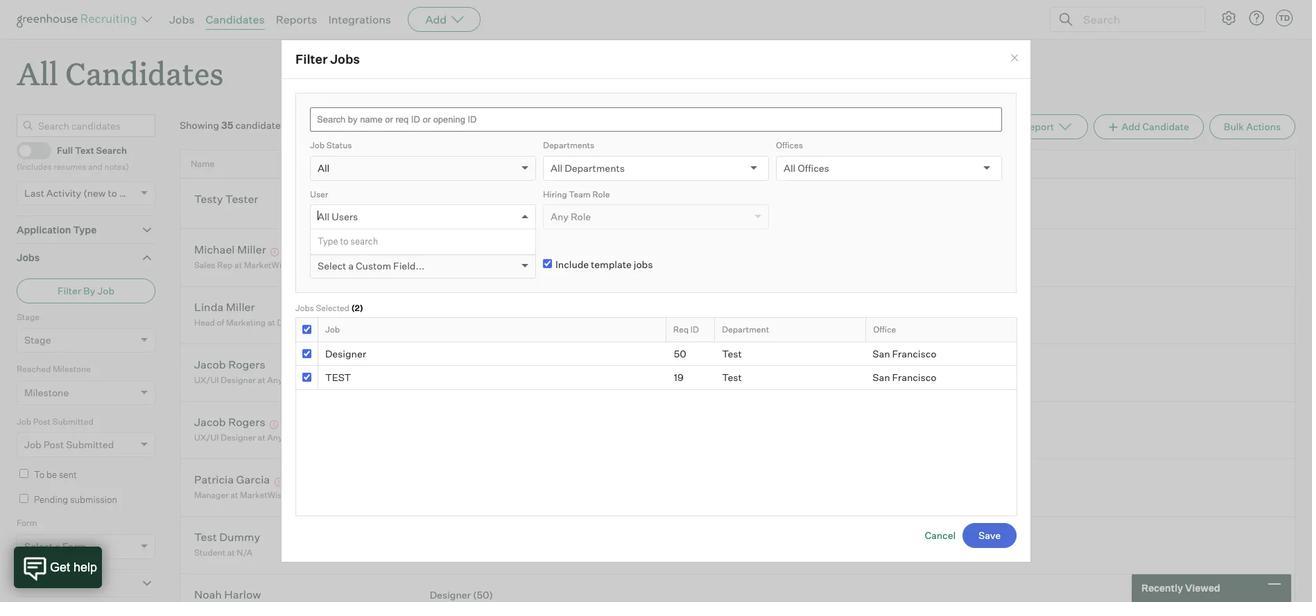 Task type: vqa. For each thing, say whether or not it's contained in the screenshot.
SELECT in the Form ELEMENT
yes



Task type: describe. For each thing, give the bounding box(es) containing it.
of
[[217, 318, 224, 328]]

collect feedback in application review
[[440, 318, 590, 328]]

reached milestone element
[[17, 363, 155, 415]]

field...
[[393, 260, 425, 272]]

last activity (new to old)
[[24, 187, 137, 199]]

rogers for jacob rogers ux/ui designer at anyway, inc.
[[228, 358, 265, 372]]

td button
[[1276, 10, 1293, 26]]

2 review from the top
[[562, 318, 590, 328]]

miller for linda
[[226, 300, 255, 314]]

1 designer (50) from the top
[[430, 359, 493, 371]]

(new
[[83, 187, 106, 199]]

0 vertical spatial custom
[[310, 238, 340, 248]]

test (19) collect feedback in application review
[[430, 244, 590, 271]]

0 vertical spatial application
[[17, 224, 71, 236]]

(19)
[[458, 244, 475, 256]]

include template jobs
[[556, 259, 653, 271]]

bulk actions link
[[1209, 115, 1296, 140]]

old)
[[119, 187, 137, 199]]

35
[[221, 119, 233, 131]]

review inside the test (19) collect feedback in application review
[[562, 260, 590, 271]]

michael miller has been in application review for more than 5 days image
[[269, 248, 281, 256]]

ux/ui inside jacob rogers ux/ui designer at anyway, inc.
[[194, 375, 219, 386]]

actions
[[1246, 121, 1281, 133]]

Search text field
[[1080, 9, 1192, 29]]

1 vertical spatial custom
[[356, 260, 391, 272]]

profile
[[17, 578, 47, 589]]

reports
[[276, 12, 317, 26]]

1 vertical spatial offices
[[798, 162, 829, 174]]

last activity (new to old) option
[[24, 187, 137, 199]]

configure image
[[1221, 10, 1237, 26]]

a for form
[[55, 541, 60, 553]]

anyway, inside jacob rogers ux/ui designer at anyway, inc.
[[267, 375, 300, 386]]

recently
[[1142, 583, 1183, 595]]

applications
[[283, 119, 338, 131]]

any role
[[551, 211, 591, 223]]

1 vertical spatial submitted
[[66, 439, 114, 451]]

in inside the test (19) collect feedback in application review
[[507, 260, 514, 271]]

users
[[332, 211, 358, 223]]

testy tester link
[[194, 192, 258, 208]]

test dummy link
[[194, 530, 260, 546]]

form element
[[17, 517, 155, 569]]

search
[[351, 236, 378, 247]]

jobs
[[634, 259, 653, 271]]

jobs left candidates link
[[169, 12, 195, 26]]

pending submission
[[34, 494, 117, 505]]

req id
[[673, 325, 699, 335]]

san francisco for 50
[[873, 348, 937, 360]]

1 vertical spatial stage
[[24, 334, 51, 346]]

dummy
[[219, 530, 260, 544]]

bulk actions
[[1224, 121, 1281, 133]]

generate report
[[979, 121, 1054, 133]]

michael miller
[[194, 243, 266, 256]]

1 vertical spatial milestone
[[24, 387, 69, 399]]

search
[[96, 145, 127, 156]]

linda miller link
[[194, 300, 255, 316]]

candidates link
[[206, 12, 265, 26]]

san for 19
[[873, 372, 890, 384]]

2 anyway, from the top
[[267, 433, 300, 443]]

at inside jacob rogers ux/ui designer at anyway, inc.
[[258, 375, 265, 386]]

0 vertical spatial post
[[33, 417, 51, 427]]

generate report button
[[962, 115, 1088, 140]]

reached milestone
[[17, 364, 91, 375]]

michael miller link
[[194, 243, 266, 259]]

details
[[50, 578, 82, 589]]

type to search
[[318, 236, 378, 247]]

job status
[[310, 140, 352, 151]]

filter jobs dialog
[[281, 40, 1031, 563]]

collect inside the test (19) collect feedback in application review
[[440, 260, 467, 271]]

Include template jobs checkbox
[[543, 259, 552, 268]]

patricia
[[194, 473, 234, 487]]

1 vertical spatial candidates
[[65, 53, 224, 94]]

1 vertical spatial job post submitted
[[24, 439, 114, 451]]

0 vertical spatial type
[[73, 224, 97, 236]]

manager at marketwise
[[194, 491, 287, 501]]

all offices
[[784, 162, 829, 174]]

to be sent
[[34, 470, 77, 481]]

save button
[[963, 523, 1017, 548]]

linda miller head of marketing at designhub
[[194, 300, 321, 328]]

add for add candidate
[[1122, 121, 1141, 133]]

all for all option
[[318, 162, 330, 174]]

add candidate
[[1122, 121, 1189, 133]]

at inside the test dummy student at n/a
[[227, 548, 235, 558]]

reached
[[17, 364, 51, 375]]

50
[[674, 348, 687, 360]]

0 vertical spatial marketwise
[[244, 260, 291, 271]]

hiring team role
[[543, 189, 610, 199]]

noah
[[194, 588, 222, 602]]

linda
[[194, 300, 224, 314]]

all for all users
[[318, 211, 330, 223]]

0 vertical spatial candidates
[[206, 12, 265, 26]]

notes)
[[104, 162, 129, 172]]

submission
[[70, 494, 117, 505]]

(includes
[[17, 162, 52, 172]]

1 (50) from the top
[[473, 359, 493, 371]]

and
[[88, 162, 103, 172]]

req
[[673, 325, 689, 335]]

2 feedback from the top
[[469, 318, 505, 328]]

jacob rogers
[[194, 415, 265, 429]]

1 vertical spatial form
[[62, 541, 86, 553]]

all for all offices
[[784, 162, 796, 174]]

1 vertical spatial departments
[[565, 162, 625, 174]]

add candidate link
[[1094, 115, 1204, 140]]

san francisco for 19
[[873, 372, 937, 384]]

pending
[[34, 494, 68, 505]]

ux/ui designer at anyway, inc.
[[194, 433, 316, 443]]

cancel link
[[925, 530, 956, 541]]

1 vertical spatial post
[[44, 439, 64, 451]]

harlow
[[224, 588, 261, 602]]

profile details
[[17, 578, 82, 589]]

to inside filter jobs dialog
[[340, 236, 349, 247]]

reports link
[[276, 12, 317, 26]]

test inside the test dummy student at n/a
[[194, 530, 217, 544]]

collect inside collect feedback in application review link
[[440, 318, 467, 328]]

id
[[691, 325, 699, 335]]

add button
[[408, 7, 481, 32]]

filter for filter by job
[[58, 285, 81, 297]]

n/a
[[237, 548, 252, 558]]

select for select a form
[[24, 541, 53, 553]]

candidate
[[1143, 121, 1189, 133]]

status
[[327, 140, 352, 151]]

jobs up the designhub
[[295, 303, 314, 313]]

2 collect feedback in application review link from the top
[[428, 316, 594, 330]]

2 inc. from the top
[[302, 433, 316, 443]]



Task type: locate. For each thing, give the bounding box(es) containing it.
1 vertical spatial add
[[1122, 121, 1141, 133]]

last
[[24, 187, 44, 199]]

0 vertical spatial jacob rogers link
[[194, 358, 265, 374]]

1 rogers from the top
[[228, 358, 265, 372]]

bulk
[[1224, 121, 1244, 133]]

add inside 'add candidate' 'link'
[[1122, 121, 1141, 133]]

1 horizontal spatial type
[[318, 236, 338, 247]]

select for select a custom field...
[[318, 260, 346, 272]]

department
[[722, 325, 769, 335]]

integrations
[[328, 12, 391, 26]]

1 vertical spatial collect
[[440, 318, 467, 328]]

2 ux/ui from the top
[[194, 433, 219, 443]]

san for 50
[[873, 348, 890, 360]]

0 vertical spatial jacob
[[194, 358, 226, 372]]

collect feedback in application review link down (19)
[[428, 259, 594, 272]]

noah harlow link
[[194, 588, 261, 603]]

0 vertical spatial designer (50)
[[430, 359, 493, 371]]

to left "old)"
[[108, 187, 117, 199]]

0 vertical spatial add
[[425, 12, 447, 26]]

2 in from the top
[[507, 318, 514, 328]]

job inside filter by job button
[[97, 285, 114, 297]]

at down the "jacob rogers" in the left bottom of the page
[[258, 433, 265, 443]]

1 in from the top
[[507, 260, 514, 271]]

hiring
[[543, 189, 567, 199]]

miller inside linda miller head of marketing at designhub
[[226, 300, 255, 314]]

1 vertical spatial marketwise
[[240, 491, 287, 501]]

a up 'profile details'
[[55, 541, 60, 553]]

1 jacob from the top
[[194, 358, 226, 372]]

job
[[310, 140, 325, 151], [97, 285, 114, 297], [325, 325, 340, 335], [17, 417, 31, 427], [24, 439, 41, 451]]

1 vertical spatial san
[[873, 372, 890, 384]]

submitted up sent on the bottom of the page
[[66, 439, 114, 451]]

None checkbox
[[302, 326, 311, 335], [302, 349, 311, 358], [302, 326, 311, 335], [302, 349, 311, 358]]

jacob for jacob rogers
[[194, 415, 226, 429]]

review right 'include template jobs' option
[[562, 260, 590, 271]]

tester
[[225, 192, 258, 206]]

0 vertical spatial job post submitted
[[17, 417, 94, 427]]

1 horizontal spatial form
[[62, 541, 86, 553]]

marketwise down garcia
[[240, 491, 287, 501]]

1 vertical spatial inc.
[[302, 433, 316, 443]]

1 vertical spatial select
[[24, 541, 53, 553]]

filter inside filter by job button
[[58, 285, 81, 297]]

candidates down jobs link
[[65, 53, 224, 94]]

2 (50) from the top
[[473, 589, 493, 601]]

1 jacob rogers link from the top
[[194, 358, 265, 374]]

0 horizontal spatial filter
[[58, 285, 81, 297]]

jobs link
[[169, 12, 195, 26]]

jacob for jacob rogers ux/ui designer at anyway, inc.
[[194, 358, 226, 372]]

filter left by in the top of the page
[[58, 285, 81, 297]]

add for add
[[425, 12, 447, 26]]

candidates right jobs link
[[206, 12, 265, 26]]

offices
[[776, 140, 803, 151], [798, 162, 829, 174]]

1 vertical spatial a
[[55, 541, 60, 553]]

1 vertical spatial francisco
[[892, 372, 937, 384]]

0 vertical spatial to
[[108, 187, 117, 199]]

filter jobs
[[295, 52, 360, 67]]

0 vertical spatial test
[[722, 348, 742, 360]]

san francisco
[[873, 348, 937, 360], [873, 372, 937, 384]]

type
[[73, 224, 97, 236], [318, 236, 338, 247]]

miller up marketing
[[226, 300, 255, 314]]

1 horizontal spatial select
[[318, 260, 346, 272]]

application inside the test (19) collect feedback in application review
[[516, 260, 560, 271]]

milestone
[[53, 364, 91, 375], [24, 387, 69, 399]]

application type
[[17, 224, 97, 236]]

jacob rogers ux/ui designer at anyway, inc.
[[194, 358, 316, 386]]

at up the "jacob rogers" in the left bottom of the page
[[258, 375, 265, 386]]

test for 19
[[722, 372, 742, 384]]

milestone down the reached milestone
[[24, 387, 69, 399]]

candidate reports are now available! apply filters and select "view in app" element
[[962, 115, 1088, 140]]

select
[[318, 260, 346, 272], [24, 541, 53, 553]]

showing
[[180, 119, 219, 131]]

recently viewed
[[1142, 583, 1220, 595]]

2 collect from the top
[[440, 318, 467, 328]]

showing 35 candidate applications
[[180, 119, 338, 131]]

2 vertical spatial application
[[516, 318, 560, 328]]

role right the any
[[571, 211, 591, 223]]

select up profile
[[24, 541, 53, 553]]

1 vertical spatial jacob rogers link
[[194, 415, 265, 431]]

in left 'include template jobs' option
[[507, 260, 514, 271]]

review down include
[[562, 318, 590, 328]]

at inside linda miller head of marketing at designhub
[[268, 318, 275, 328]]

role
[[593, 189, 610, 199], [571, 211, 591, 223]]

in down the test (19) collect feedback in application review
[[507, 318, 514, 328]]

form down pending submission checkbox
[[17, 518, 37, 529]]

select inside 'form' element
[[24, 541, 53, 553]]

jacob down head
[[194, 358, 226, 372]]

1 ux/ui from the top
[[194, 375, 219, 386]]

0 horizontal spatial custom
[[310, 238, 340, 248]]

a
[[348, 260, 354, 272], [55, 541, 60, 553]]

filter inside filter jobs dialog
[[295, 52, 328, 67]]

0 vertical spatial ux/ui
[[194, 375, 219, 386]]

san
[[873, 348, 890, 360], [873, 372, 890, 384]]

all departments
[[551, 162, 625, 174]]

a inside filter jobs dialog
[[348, 260, 354, 272]]

0 vertical spatial rogers
[[228, 358, 265, 372]]

job post submitted down reached milestone element
[[17, 417, 94, 427]]

departments up all departments
[[543, 140, 595, 151]]

test dummy student at n/a
[[194, 530, 260, 558]]

1 collect feedback in application review link from the top
[[428, 259, 594, 272]]

2 san from the top
[[873, 372, 890, 384]]

1 vertical spatial miller
[[226, 300, 255, 314]]

select a form
[[24, 541, 86, 553]]

name
[[191, 159, 215, 169]]

0 vertical spatial (50)
[[473, 359, 493, 371]]

0 vertical spatial offices
[[776, 140, 803, 151]]

rogers inside jacob rogers ux/ui designer at anyway, inc.
[[228, 358, 265, 372]]

td
[[1279, 13, 1290, 23]]

noah harlow
[[194, 588, 261, 602]]

0 vertical spatial inc.
[[302, 375, 316, 386]]

1 vertical spatial designer (50)
[[430, 589, 493, 601]]

to left search
[[340, 236, 349, 247]]

a for custom
[[348, 260, 354, 272]]

in
[[507, 260, 514, 271], [507, 318, 514, 328]]

stage
[[17, 312, 40, 322], [24, 334, 51, 346]]

marketwise down michael miller has been in application review for more than 5 days icon
[[244, 260, 291, 271]]

stage element
[[17, 311, 155, 363]]

post down "reached"
[[33, 417, 51, 427]]

anyway, down the jacob rogers has been in application review for more than 5 days icon
[[267, 433, 300, 443]]

0 horizontal spatial add
[[425, 12, 447, 26]]

2 vertical spatial test
[[194, 530, 217, 544]]

0 vertical spatial role
[[593, 189, 610, 199]]

None field
[[318, 205, 321, 229]]

sales
[[194, 260, 215, 271]]

1 vertical spatial in
[[507, 318, 514, 328]]

1 vertical spatial application
[[516, 260, 560, 271]]

all for all departments
[[551, 162, 563, 174]]

1 francisco from the top
[[892, 348, 937, 360]]

a inside 'form' element
[[55, 541, 60, 553]]

collect feedback in application review link down the test (19) collect feedback in application review
[[428, 316, 594, 330]]

1 review from the top
[[562, 260, 590, 271]]

Pending submission checkbox
[[19, 494, 28, 503]]

0 vertical spatial form
[[17, 518, 37, 529]]

test
[[722, 348, 742, 360], [722, 372, 742, 384], [194, 530, 217, 544]]

test for test
[[325, 372, 351, 384]]

1 vertical spatial (50)
[[473, 589, 493, 601]]

1 horizontal spatial a
[[348, 260, 354, 272]]

add inside add popup button
[[425, 12, 447, 26]]

0 vertical spatial test
[[430, 244, 456, 256]]

by
[[83, 285, 95, 297]]

0 horizontal spatial to
[[108, 187, 117, 199]]

post up to be sent
[[44, 439, 64, 451]]

0 horizontal spatial type
[[73, 224, 97, 236]]

1 vertical spatial test
[[722, 372, 742, 384]]

designer inside jacob rogers ux/ui designer at anyway, inc.
[[221, 375, 256, 386]]

0 vertical spatial feedback
[[469, 260, 505, 271]]

1 feedback from the top
[[469, 260, 505, 271]]

0 vertical spatial filter
[[295, 52, 328, 67]]

select down custom field
[[318, 260, 346, 272]]

jacob rogers link down of
[[194, 358, 265, 374]]

generate
[[979, 121, 1021, 133]]

application down the any
[[516, 260, 560, 271]]

all option
[[318, 162, 330, 174]]

0 horizontal spatial role
[[571, 211, 591, 223]]

To be sent checkbox
[[19, 470, 28, 479]]

test inside the test (19) collect feedback in application review
[[430, 244, 456, 256]]

jobs down integrations link
[[330, 52, 360, 67]]

field
[[342, 238, 361, 248]]

patricia garcia
[[194, 473, 270, 487]]

1 vertical spatial role
[[571, 211, 591, 223]]

close image
[[1009, 53, 1020, 64]]

form up details
[[62, 541, 86, 553]]

candidates
[[206, 12, 265, 26], [65, 53, 224, 94]]

test for 50
[[722, 348, 742, 360]]

type down last activity (new to old) option at top left
[[73, 224, 97, 236]]

1 horizontal spatial test
[[430, 244, 456, 256]]

submitted
[[52, 417, 94, 427], [66, 439, 114, 451]]

1 horizontal spatial role
[[593, 189, 610, 199]]

custom left field
[[310, 238, 340, 248]]

1 horizontal spatial to
[[340, 236, 349, 247]]

at right rep
[[234, 260, 242, 271]]

feedback inside the test (19) collect feedback in application review
[[469, 260, 505, 271]]

0 vertical spatial select
[[318, 260, 346, 272]]

None checkbox
[[302, 373, 311, 382]]

anyway,
[[267, 375, 300, 386], [267, 433, 300, 443]]

greenhouse recruiting image
[[17, 11, 141, 28]]

application down 'include template jobs' option
[[516, 318, 560, 328]]

integrations link
[[328, 12, 391, 26]]

0 horizontal spatial test
[[325, 372, 351, 384]]

miller up sales rep at marketwise
[[237, 243, 266, 256]]

milestone down stage element
[[53, 364, 91, 375]]

0 horizontal spatial select
[[24, 541, 53, 553]]

application
[[17, 224, 71, 236], [516, 260, 560, 271], [516, 318, 560, 328]]

jacob rogers has been in application review for more than 5 days image
[[268, 421, 280, 429]]

test inside filter jobs dialog
[[325, 372, 351, 384]]

1 vertical spatial type
[[318, 236, 338, 247]]

viewed
[[1185, 583, 1220, 595]]

19
[[674, 372, 684, 384]]

francisco
[[892, 348, 937, 360], [892, 372, 937, 384]]

1 vertical spatial to
[[340, 236, 349, 247]]

1 vertical spatial san francisco
[[873, 372, 937, 384]]

0 vertical spatial departments
[[543, 140, 595, 151]]

rogers down marketing
[[228, 358, 265, 372]]

2 jacob from the top
[[194, 415, 226, 429]]

test for test (19) collect feedback in application review
[[430, 244, 456, 256]]

1 vertical spatial collect feedback in application review link
[[428, 316, 594, 330]]

jacob inside jacob rogers ux/ui designer at anyway, inc.
[[194, 358, 226, 372]]

job post submitted element
[[17, 415, 155, 468]]

1 vertical spatial test
[[325, 372, 351, 384]]

resumes
[[54, 162, 86, 172]]

sent
[[59, 470, 77, 481]]

1 vertical spatial review
[[562, 318, 590, 328]]

application down last at the top left
[[17, 224, 71, 236]]

selected
[[316, 303, 349, 313]]

a down field
[[348, 260, 354, 272]]

job post submitted up sent on the bottom of the page
[[24, 439, 114, 451]]

0 vertical spatial collect feedback in application review link
[[428, 259, 594, 272]]

user
[[310, 189, 328, 199]]

at right marketing
[[268, 318, 275, 328]]

1 vertical spatial jacob
[[194, 415, 226, 429]]

collect
[[440, 260, 467, 271], [440, 318, 467, 328]]

0 horizontal spatial form
[[17, 518, 37, 529]]

team
[[569, 189, 591, 199]]

1 collect from the top
[[440, 260, 467, 271]]

marketing
[[226, 318, 266, 328]]

rogers for jacob rogers
[[228, 415, 265, 429]]

testy tester
[[194, 192, 258, 206]]

jacob rogers link
[[194, 358, 265, 374], [194, 415, 265, 431]]

inc. inside jacob rogers ux/ui designer at anyway, inc.
[[302, 375, 316, 386]]

departments
[[543, 140, 595, 151], [565, 162, 625, 174]]

departments up team
[[565, 162, 625, 174]]

0 vertical spatial san
[[873, 348, 890, 360]]

1 san from the top
[[873, 348, 890, 360]]

1 inc. from the top
[[302, 375, 316, 386]]

1 horizontal spatial custom
[[356, 260, 391, 272]]

test
[[430, 244, 456, 256], [325, 372, 351, 384]]

1 horizontal spatial add
[[1122, 121, 1141, 133]]

patricia garcia has been in application review for more than 5 days image
[[272, 478, 285, 487]]

1 vertical spatial feedback
[[469, 318, 505, 328]]

all candidates
[[17, 53, 224, 94]]

at down patricia garcia link
[[231, 491, 238, 501]]

michael
[[194, 243, 235, 256]]

submitted down reached milestone element
[[52, 417, 94, 427]]

miller for michael
[[237, 243, 266, 256]]

2 san francisco from the top
[[873, 372, 937, 384]]

0 horizontal spatial a
[[55, 541, 60, 553]]

filter by job button
[[17, 279, 155, 304]]

(50)
[[473, 359, 493, 371], [473, 589, 493, 601]]

filter down reports link
[[295, 52, 328, 67]]

0 vertical spatial san francisco
[[873, 348, 937, 360]]

1 anyway, from the top
[[267, 375, 300, 386]]

full text search (includes resumes and notes)
[[17, 145, 129, 172]]

ux/ui down the "jacob rogers" in the left bottom of the page
[[194, 433, 219, 443]]

1 vertical spatial rogers
[[228, 415, 265, 429]]

type inside filter jobs dialog
[[318, 236, 338, 247]]

Search candidates field
[[17, 115, 155, 137]]

jobs selected (2)
[[295, 303, 363, 313]]

ux/ui up the "jacob rogers" in the left bottom of the page
[[194, 375, 219, 386]]

2 designer (50) from the top
[[430, 589, 493, 601]]

select inside filter jobs dialog
[[318, 260, 346, 272]]

custom down search
[[356, 260, 391, 272]]

0 vertical spatial milestone
[[53, 364, 91, 375]]

francisco for 19
[[892, 372, 937, 384]]

patricia garcia link
[[194, 473, 270, 489]]

0 vertical spatial anyway,
[[267, 375, 300, 386]]

type left field
[[318, 236, 338, 247]]

add
[[425, 12, 447, 26], [1122, 121, 1141, 133]]

report
[[1023, 121, 1054, 133]]

full
[[57, 145, 73, 156]]

2 jacob rogers link from the top
[[194, 415, 265, 431]]

0 vertical spatial in
[[507, 260, 514, 271]]

jacob up ux/ui designer at anyway, inc.
[[194, 415, 226, 429]]

role right team
[[593, 189, 610, 199]]

Search by name or req ID or opening ID field
[[310, 108, 1002, 132]]

jacob rogers link up ux/ui designer at anyway, inc.
[[194, 415, 265, 431]]

1 horizontal spatial filter
[[295, 52, 328, 67]]

any
[[551, 211, 569, 223]]

0 vertical spatial francisco
[[892, 348, 937, 360]]

designer inside filter jobs dialog
[[325, 348, 366, 360]]

0 vertical spatial a
[[348, 260, 354, 272]]

rogers up ux/ui designer at anyway, inc.
[[228, 415, 265, 429]]

template
[[591, 259, 632, 271]]

(2)
[[351, 303, 363, 313]]

0 vertical spatial collect
[[440, 260, 467, 271]]

0 vertical spatial miller
[[237, 243, 266, 256]]

designhub
[[277, 318, 321, 328]]

1 san francisco from the top
[[873, 348, 937, 360]]

anyway, up the jacob rogers has been in application review for more than 5 days icon
[[267, 375, 300, 386]]

0 vertical spatial stage
[[17, 312, 40, 322]]

francisco for 50
[[892, 348, 937, 360]]

to
[[34, 470, 45, 481]]

1 vertical spatial ux/ui
[[194, 433, 219, 443]]

at left n/a on the left of page
[[227, 548, 235, 558]]

jobs down application type
[[17, 252, 40, 264]]

0 vertical spatial review
[[562, 260, 590, 271]]

2 rogers from the top
[[228, 415, 265, 429]]

none field inside filter jobs dialog
[[318, 205, 321, 229]]

0 vertical spatial submitted
[[52, 417, 94, 427]]

1 vertical spatial filter
[[58, 285, 81, 297]]

2 francisco from the top
[[892, 372, 937, 384]]

1 vertical spatial anyway,
[[267, 433, 300, 443]]

office
[[874, 325, 896, 335]]

filter for filter jobs
[[295, 52, 328, 67]]

head
[[194, 318, 215, 328]]

checkmark image
[[23, 145, 33, 155]]



